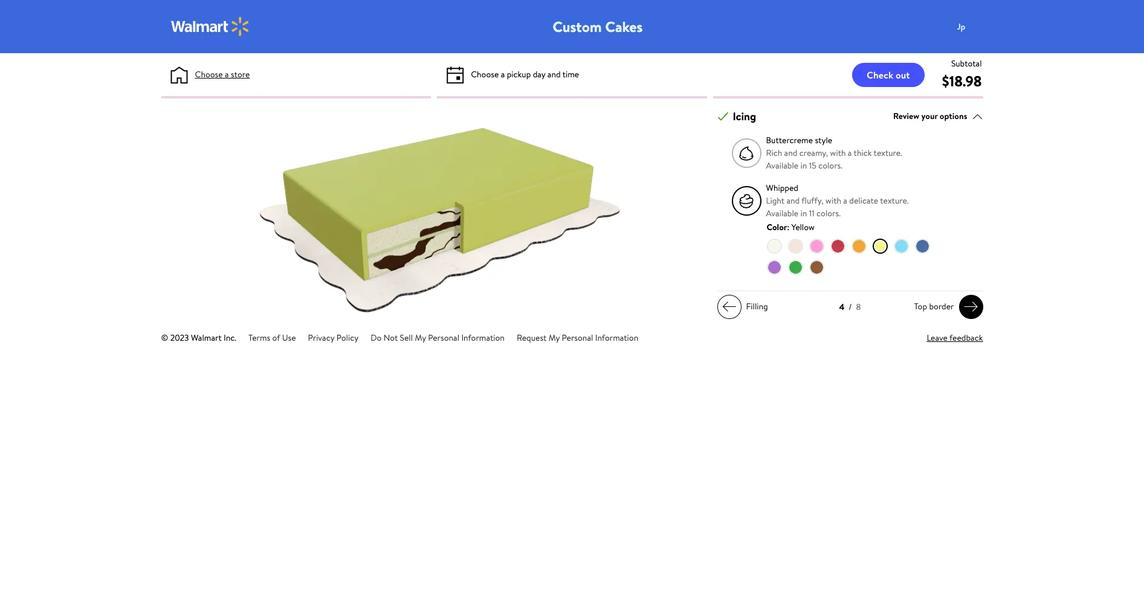 Task type: vqa. For each thing, say whether or not it's contained in the screenshot.
$250.95
no



Task type: describe. For each thing, give the bounding box(es) containing it.
light
[[766, 195, 785, 207]]

privacy policy link
[[308, 332, 359, 344]]

with inside buttercreme style rich and creamy, with a thick texture. available in 15 colors.
[[830, 147, 846, 159]]

delicate
[[850, 195, 878, 207]]

terms of use link
[[249, 332, 296, 344]]

review your options element
[[893, 110, 968, 123]]

creamy,
[[800, 147, 828, 159]]

leave feedback button
[[927, 332, 983, 345]]

do not sell my personal information link
[[371, 332, 505, 344]]

icon for continue arrow image inside "top border" link
[[964, 299, 978, 314]]

out
[[896, 68, 910, 81]]

0 vertical spatial and
[[548, 68, 561, 80]]

11
[[809, 207, 815, 220]]

colors. inside buttercreme style rich and creamy, with a thick texture. available in 15 colors.
[[819, 160, 843, 172]]

4 / 8
[[839, 301, 861, 313]]

check
[[867, 68, 894, 81]]

and inside buttercreme style rich and creamy, with a thick texture. available in 15 colors.
[[784, 147, 798, 159]]

choose a store link
[[195, 68, 250, 81]]

cakes
[[605, 16, 643, 37]]

check out
[[867, 68, 910, 81]]

pickup
[[507, 68, 531, 80]]

texture. inside buttercreme style rich and creamy, with a thick texture. available in 15 colors.
[[874, 147, 903, 159]]

privacy policy
[[308, 332, 359, 344]]

jp
[[957, 20, 966, 32]]

color
[[767, 221, 787, 233]]

custom cakes
[[553, 16, 643, 37]]

jp button
[[949, 15, 998, 39]]

subtotal $18.98
[[942, 57, 982, 91]]

ok image
[[718, 111, 729, 122]]

time
[[563, 68, 579, 80]]

2 information from the left
[[595, 332, 639, 344]]

up arrow image
[[972, 111, 983, 122]]

buttercreme style rich and creamy, with a thick texture. available in 15 colors.
[[766, 134, 903, 172]]

walmart
[[191, 332, 222, 344]]

top border
[[914, 301, 954, 313]]

do
[[371, 332, 382, 344]]

a inside whipped light and fluffy, with a delicate texture. available in 11 colors.
[[844, 195, 848, 207]]

colors. inside whipped light and fluffy, with a delicate texture. available in 11 colors.
[[817, 207, 841, 220]]

policy
[[337, 332, 359, 344]]

feedback
[[950, 332, 983, 344]]

thick
[[854, 147, 872, 159]]

filling
[[746, 301, 768, 313]]

subtotal
[[951, 57, 982, 70]]

available inside whipped light and fluffy, with a delicate texture. available in 11 colors.
[[766, 207, 799, 220]]

options
[[940, 110, 968, 122]]

color : yellow
[[767, 221, 815, 233]]

©
[[161, 332, 168, 344]]

request my personal information link
[[517, 332, 639, 344]]

whipped light and fluffy, with a delicate texture. available in 11 colors.
[[766, 182, 909, 220]]

whipped
[[766, 182, 799, 194]]

in inside whipped light and fluffy, with a delicate texture. available in 11 colors.
[[801, 207, 807, 220]]



Task type: locate. For each thing, give the bounding box(es) containing it.
leave feedback
[[927, 332, 983, 344]]

review your options link
[[893, 108, 983, 125]]

style
[[815, 134, 833, 146]]

request my personal information
[[517, 332, 639, 344]]

8
[[856, 301, 861, 313]]

1 horizontal spatial personal
[[562, 332, 593, 344]]

available
[[766, 160, 799, 172], [766, 207, 799, 220]]

1 choose from the left
[[195, 68, 223, 80]]

0 horizontal spatial icon for continue arrow image
[[722, 299, 737, 314]]

1 vertical spatial with
[[826, 195, 842, 207]]

:
[[787, 221, 790, 233]]

1 in from the top
[[801, 160, 807, 172]]

with right fluffy,
[[826, 195, 842, 207]]

colors.
[[819, 160, 843, 172], [817, 207, 841, 220]]

fluffy,
[[802, 195, 824, 207]]

choose for choose a store
[[195, 68, 223, 80]]

my
[[415, 332, 426, 344], [549, 332, 560, 344]]

a
[[225, 68, 229, 80], [501, 68, 505, 80], [848, 147, 852, 159], [844, 195, 848, 207]]

with
[[830, 147, 846, 159], [826, 195, 842, 207]]

0 horizontal spatial my
[[415, 332, 426, 344]]

0 vertical spatial available
[[766, 160, 799, 172]]

2 available from the top
[[766, 207, 799, 220]]

leave
[[927, 332, 948, 344]]

a inside buttercreme style rich and creamy, with a thick texture. available in 15 colors.
[[848, 147, 852, 159]]

1 horizontal spatial information
[[595, 332, 639, 344]]

/
[[849, 301, 852, 313]]

choose left store
[[195, 68, 223, 80]]

1 information from the left
[[462, 332, 505, 344]]

texture. right the thick
[[874, 147, 903, 159]]

my right the sell
[[415, 332, 426, 344]]

icon for continue arrow image inside filling link
[[722, 299, 737, 314]]

15
[[809, 160, 817, 172]]

2 icon for continue arrow image from the left
[[964, 299, 978, 314]]

© 2023 walmart inc.
[[161, 332, 236, 344]]

my right request
[[549, 332, 560, 344]]

your
[[922, 110, 938, 122]]

1 horizontal spatial icon for continue arrow image
[[964, 299, 978, 314]]

do not sell my personal information
[[371, 332, 505, 344]]

border
[[929, 301, 954, 313]]

yellow
[[792, 221, 815, 233]]

2 in from the top
[[801, 207, 807, 220]]

1 horizontal spatial my
[[549, 332, 560, 344]]

use
[[282, 332, 296, 344]]

available inside buttercreme style rich and creamy, with a thick texture. available in 15 colors.
[[766, 160, 799, 172]]

1 vertical spatial available
[[766, 207, 799, 220]]

0 vertical spatial texture.
[[874, 147, 903, 159]]

in
[[801, 160, 807, 172], [801, 207, 807, 220]]

privacy
[[308, 332, 335, 344]]

check out button
[[852, 63, 925, 87]]

personal right request
[[562, 332, 593, 344]]

of
[[272, 332, 280, 344]]

choose left the pickup
[[471, 68, 499, 80]]

1 personal from the left
[[428, 332, 459, 344]]

colors. right 11
[[817, 207, 841, 220]]

1 available from the top
[[766, 160, 799, 172]]

icon for continue arrow image
[[722, 299, 737, 314], [964, 299, 978, 314]]

choose for choose a pickup day and time
[[471, 68, 499, 80]]

with down style
[[830, 147, 846, 159]]

request
[[517, 332, 547, 344]]

custom
[[553, 16, 602, 37]]

0 horizontal spatial personal
[[428, 332, 459, 344]]

0 horizontal spatial choose
[[195, 68, 223, 80]]

$18.98
[[942, 71, 982, 91]]

not
[[384, 332, 398, 344]]

0 vertical spatial with
[[830, 147, 846, 159]]

personal right the sell
[[428, 332, 459, 344]]

in left 15
[[801, 160, 807, 172]]

2 personal from the left
[[562, 332, 593, 344]]

available down the light
[[766, 207, 799, 220]]

day
[[533, 68, 546, 80]]

icon for continue arrow image left filling
[[722, 299, 737, 314]]

in inside buttercreme style rich and creamy, with a thick texture. available in 15 colors.
[[801, 160, 807, 172]]

store
[[231, 68, 250, 80]]

2 choose from the left
[[471, 68, 499, 80]]

icing
[[733, 109, 756, 124]]

2 vertical spatial and
[[787, 195, 800, 207]]

back to walmart.com image
[[171, 17, 249, 36]]

1 icon for continue arrow image from the left
[[722, 299, 737, 314]]

a left the pickup
[[501, 68, 505, 80]]

filling link
[[717, 295, 773, 319]]

0 horizontal spatial information
[[462, 332, 505, 344]]

a left delicate
[[844, 195, 848, 207]]

and
[[548, 68, 561, 80], [784, 147, 798, 159], [787, 195, 800, 207]]

1 horizontal spatial choose
[[471, 68, 499, 80]]

0 vertical spatial in
[[801, 160, 807, 172]]

icon for continue arrow image right border
[[964, 299, 978, 314]]

top border link
[[910, 295, 983, 319]]

texture. inside whipped light and fluffy, with a delicate texture. available in 11 colors.
[[880, 195, 909, 207]]

information
[[462, 332, 505, 344], [595, 332, 639, 344]]

2023
[[170, 332, 189, 344]]

and right day
[[548, 68, 561, 80]]

4
[[839, 301, 845, 313]]

review
[[893, 110, 920, 122]]

1 my from the left
[[415, 332, 426, 344]]

personal
[[428, 332, 459, 344], [562, 332, 593, 344]]

top
[[914, 301, 927, 313]]

texture. right delicate
[[880, 195, 909, 207]]

and down buttercreme on the right
[[784, 147, 798, 159]]

a left store
[[225, 68, 229, 80]]

and down whipped
[[787, 195, 800, 207]]

a left the thick
[[848, 147, 852, 159]]

choose
[[195, 68, 223, 80], [471, 68, 499, 80]]

inc.
[[224, 332, 236, 344]]

review your options
[[893, 110, 968, 122]]

with inside whipped light and fluffy, with a delicate texture. available in 11 colors.
[[826, 195, 842, 207]]

terms
[[249, 332, 270, 344]]

1 vertical spatial in
[[801, 207, 807, 220]]

choose a pickup day and time
[[471, 68, 579, 80]]

sell
[[400, 332, 413, 344]]

0 vertical spatial colors.
[[819, 160, 843, 172]]

and inside whipped light and fluffy, with a delicate texture. available in 11 colors.
[[787, 195, 800, 207]]

1 vertical spatial and
[[784, 147, 798, 159]]

in left 11
[[801, 207, 807, 220]]

1 vertical spatial texture.
[[880, 195, 909, 207]]

terms of use
[[249, 332, 296, 344]]

colors. right 15
[[819, 160, 843, 172]]

choose a store
[[195, 68, 250, 80]]

available down rich
[[766, 160, 799, 172]]

texture.
[[874, 147, 903, 159], [880, 195, 909, 207]]

rich
[[766, 147, 782, 159]]

buttercreme
[[766, 134, 813, 146]]

2 my from the left
[[549, 332, 560, 344]]

1 vertical spatial colors.
[[817, 207, 841, 220]]



